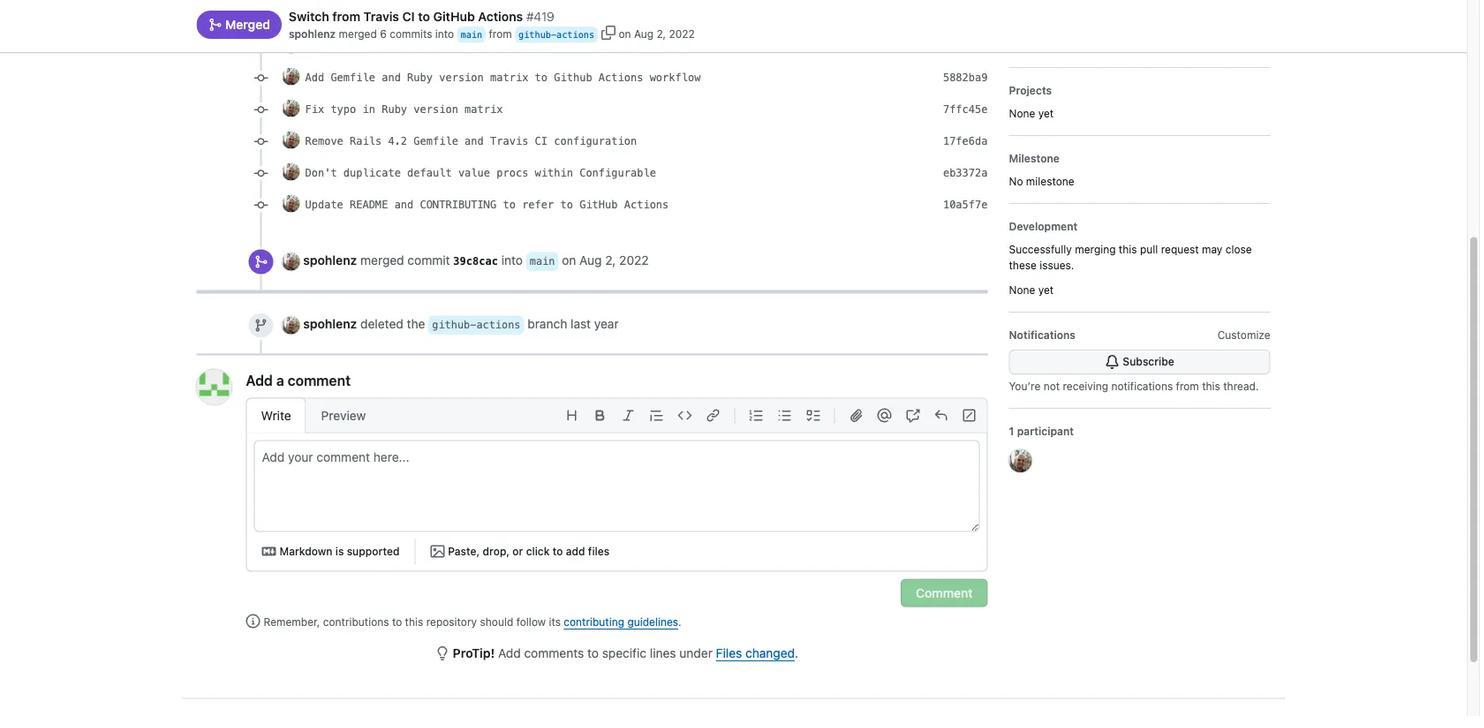 Task type: describe. For each thing, give the bounding box(es) containing it.
spohlenz added 6 commits last year
[[282, 3, 490, 17]]

0 horizontal spatial git merge image
[[208, 18, 222, 32]]

deleted
[[360, 317, 403, 332]]

spohlenz for spohlenz merged commit 39c8cac into main on aug 2, 2022
[[303, 253, 357, 268]]

0 vertical spatial .
[[678, 616, 681, 629]]

to left the refer
[[503, 199, 516, 212]]

pull
[[1140, 243, 1158, 256]]

1
[[1009, 425, 1014, 438]]

close
[[1226, 243, 1252, 256]]

0 vertical spatial 2022
[[669, 27, 695, 40]]

1 vertical spatial ci
[[535, 136, 548, 148]]

no
[[1009, 175, 1023, 188]]

6 for merged
[[380, 27, 387, 40]]

spohlenz deleted the github-actions branch last year
[[303, 317, 619, 332]]

write button
[[246, 398, 306, 434]]

0 vertical spatial github
[[382, 40, 420, 53]]

link issues element
[[1009, 219, 1270, 298]]

select milestones element
[[1009, 151, 1270, 189]]

request
[[1161, 243, 1199, 256]]

preview
[[321, 409, 366, 423]]

changed
[[745, 647, 795, 661]]

@spohlenz image for update readme and contributing to refer to github actions
[[282, 195, 300, 213]]

spohlenz link left deleted
[[303, 317, 357, 332]]

  text field inside "write" tab panel
[[255, 442, 979, 532]]

bell image
[[1105, 355, 1119, 370]]

spohlenz link right repo push icon at the left of page
[[282, 3, 336, 17]]

to right contributions
[[392, 616, 402, 629]]

main for on
[[530, 256, 555, 268]]

0 horizontal spatial on
[[562, 253, 576, 268]]

@spohlenz image for add gemfile and ruby version matrix to github actions workflow link
[[282, 68, 300, 86]]

cross reference image
[[906, 409, 920, 423]]

1 vertical spatial year
[[594, 317, 619, 332]]

commit
[[408, 253, 450, 268]]

4.2
[[388, 136, 407, 148]]

1 horizontal spatial github
[[580, 199, 618, 212]]

quote image
[[650, 409, 664, 423]]

remove
[[305, 136, 343, 148]]

into for on
[[501, 253, 523, 268]]

typo
[[331, 104, 356, 116]]

ruby for and
[[407, 72, 433, 84]]

you're not receiving notifications from this thread.
[[1009, 380, 1259, 393]]

remember, contributions to this repository should follow     its contributing guidelines .
[[264, 616, 681, 629]]

on aug 2, 2022
[[619, 27, 695, 40]]

markdown is supported
[[280, 545, 400, 558]]

6 for added
[[379, 3, 387, 17]]

1 vertical spatial gemfile
[[414, 136, 458, 148]]

list unordered image
[[778, 409, 792, 423]]

1 vertical spatial 2,
[[605, 253, 616, 268]]

0 vertical spatial gemfile
[[331, 72, 375, 84]]

duplicate
[[343, 167, 401, 180]]

and for ruby
[[382, 72, 401, 84]]

comment
[[288, 372, 351, 389]]

heading image
[[565, 409, 579, 423]]

git branch image
[[254, 319, 268, 333]]

1 vertical spatial this
[[1202, 380, 1220, 393]]

0 horizontal spatial aug
[[580, 253, 602, 268]]

merged for commit
[[360, 253, 404, 268]]

for
[[535, 40, 554, 53]]

files
[[588, 545, 610, 558]]

to up spohlenz merged 6 commits into main from github-actions
[[418, 9, 430, 23]]

add
[[566, 545, 585, 558]]

1 participant
[[1009, 425, 1074, 438]]

ruby for in
[[382, 104, 407, 116]]

files changed link
[[716, 647, 795, 661]]

customize
[[1218, 329, 1270, 341]]

10a5f7e link
[[943, 199, 988, 212]]

comment button
[[901, 579, 988, 608]]

0 vertical spatial on
[[619, 27, 631, 40]]

update readme and contributing to refer to github actions
[[305, 199, 669, 212]]

into for from
[[435, 27, 454, 40]]

1 vertical spatial 2022
[[619, 253, 649, 268]]

0 horizontal spatial ci
[[402, 9, 415, 23]]

@spohlenz image for fix typo in ruby version matrix "link"
[[282, 100, 300, 117]]

10a5f7e
[[943, 199, 988, 212]]

specific
[[602, 647, 647, 661]]

contributing
[[420, 199, 497, 212]]

0 horizontal spatial github
[[433, 9, 475, 23]]

merged
[[222, 17, 270, 32]]

update
[[305, 199, 343, 212]]

2 horizontal spatial from
[[1176, 380, 1199, 393]]

add initial github actions workflow for rspec link
[[305, 40, 592, 53]]

milestone
[[1009, 152, 1060, 165]]

merging
[[1075, 243, 1116, 256]]

lines
[[650, 647, 676, 661]]

2 vertical spatial this
[[405, 616, 423, 629]]

1 horizontal spatial github
[[554, 72, 592, 84]]

0 horizontal spatial from
[[332, 9, 360, 23]]

participant
[[1017, 425, 1074, 438]]

click
[[526, 545, 550, 558]]

issues.
[[1040, 259, 1074, 272]]

drop,
[[483, 545, 510, 558]]

@terryturtle85 image
[[197, 370, 232, 405]]

none yet inside select projects element
[[1009, 107, 1054, 120]]

guidelines
[[627, 616, 678, 629]]

none inside select projects element
[[1009, 107, 1035, 120]]

5882ba9 link
[[943, 72, 988, 84]]

procs
[[497, 167, 528, 180]]

these
[[1009, 259, 1037, 272]]

preview button
[[306, 398, 381, 434]]

fix
[[305, 104, 324, 116]]

@spohlenz image for don't duplicate default value procs within configurable
[[282, 163, 300, 181]]

a
[[276, 372, 284, 389]]

1 vertical spatial workflow
[[650, 72, 701, 84]]

within
[[535, 167, 573, 180]]

actions up the main link
[[478, 9, 523, 23]]

commits for last
[[390, 3, 439, 17]]

notifications
[[1111, 380, 1173, 393]]

default
[[407, 167, 452, 180]]

diff ignored image
[[962, 409, 976, 423]]

don't duplicate default value procs within configurable
[[305, 167, 656, 180]]

successfully merging this pull request may close these issues.
[[1009, 243, 1252, 272]]

commits for into
[[390, 27, 432, 40]]

none inside link issues element
[[1009, 284, 1035, 296]]

add a comment element
[[246, 370, 988, 608]]

add a comment
[[246, 372, 351, 389]]

0 horizontal spatial last year link
[[442, 3, 490, 17]]

remember,
[[264, 616, 320, 629]]

switch
[[289, 9, 329, 23]]

add a comment tab list
[[246, 398, 381, 434]]

rspec
[[560, 40, 592, 53]]

contributing
[[564, 616, 624, 629]]

1 vertical spatial .
[[795, 647, 799, 661]]

contributing guidelines link
[[564, 616, 678, 629]]

paste,
[[448, 545, 480, 558]]

git commit image for fix typo in ruby version matrix
[[254, 103, 268, 117]]

0 vertical spatial year
[[466, 3, 490, 17]]

receiving
[[1063, 380, 1108, 393]]

paste, drop, or click to add files
[[448, 545, 610, 558]]

eb3372a
[[943, 167, 988, 180]]

projects
[[1009, 84, 1052, 97]]

reply image
[[934, 409, 948, 423]]

1 horizontal spatial 2,
[[657, 27, 666, 40]]

spohlenz link down update
[[303, 253, 357, 268]]

matrix for in
[[465, 104, 503, 116]]

thread.
[[1223, 380, 1259, 393]]

readme
[[350, 199, 388, 212]]

markdown image
[[262, 545, 276, 559]]

@spohlenz image for spohlenz 'link' under update
[[282, 253, 300, 271]]

tasklist image
[[806, 409, 820, 423]]

files
[[716, 647, 742, 661]]

repository
[[426, 616, 477, 629]]

development
[[1009, 220, 1078, 233]]

should
[[480, 616, 513, 629]]

yet inside select projects element
[[1038, 107, 1054, 120]]



Task type: vqa. For each thing, say whether or not it's contained in the screenshot.
explore repositories navigation
no



Task type: locate. For each thing, give the bounding box(es) containing it.
1 vertical spatial github-
[[432, 319, 476, 332]]

0 vertical spatial 6
[[379, 3, 387, 17]]

1 horizontal spatial ci
[[535, 136, 548, 148]]

add for add initial github actions workflow for rspec
[[305, 40, 324, 53]]

1 horizontal spatial aug
[[634, 27, 654, 40]]

select projects element
[[1009, 83, 1270, 121]]

0 vertical spatial merged
[[339, 27, 377, 40]]

yet inside link issues element
[[1038, 284, 1054, 296]]

0 horizontal spatial 2022
[[619, 253, 649, 268]]

github- inside spohlenz deleted the github-actions branch last year
[[432, 319, 476, 332]]

0 vertical spatial main
[[461, 29, 482, 40]]

add
[[305, 40, 324, 53], [305, 72, 324, 84], [246, 372, 273, 389], [498, 647, 521, 661]]

0 horizontal spatial travis
[[364, 9, 399, 23]]

and up fix typo in ruby version matrix "link"
[[382, 72, 401, 84]]

configurable
[[580, 167, 656, 180]]

none yet
[[1009, 107, 1054, 120], [1009, 284, 1054, 296]]

1 vertical spatial git merge image
[[254, 255, 268, 269]]

commits down switch from travis ci to github actions link at left
[[390, 27, 432, 40]]

and right readme
[[394, 199, 414, 212]]

on up branch
[[562, 253, 576, 268]]

2022
[[669, 27, 695, 40], [619, 253, 649, 268]]

0 horizontal spatial gemfile
[[331, 72, 375, 84]]

into up "add initial github actions workflow for rspec" link
[[435, 27, 454, 40]]

@spohlenz image left don't
[[282, 163, 300, 181]]

spohlenz right repo push icon at the left of page
[[282, 3, 336, 17]]

travis up initial
[[364, 9, 399, 23]]

actions down 'configurable'
[[624, 199, 669, 212]]

actions down 'copy' image
[[599, 72, 643, 84]]

fix typo in ruby version matrix link
[[305, 104, 503, 116]]

1 commits from the top
[[390, 3, 439, 17]]

paperclip image
[[849, 409, 863, 423]]

matrix down github-actions link
[[490, 72, 528, 84]]

#419
[[527, 9, 554, 23]]

1 vertical spatial ruby
[[382, 104, 407, 116]]

spohlenz merged commit 39c8cac into main on aug 2, 2022
[[303, 253, 649, 268]]

0 horizontal spatial github-
[[432, 319, 476, 332]]

from up initial
[[332, 9, 360, 23]]

1 git commit image from the top
[[254, 40, 268, 54]]

git commit image left fix
[[254, 103, 268, 117]]

supported
[[347, 545, 400, 558]]

39c8cac
[[453, 256, 498, 268]]

git commit image left don't
[[254, 167, 268, 181]]

write
[[261, 409, 291, 423]]

in
[[363, 104, 375, 116]]

to down 'for'
[[535, 72, 548, 84]]

mention image
[[877, 409, 892, 423]]

light bulb image
[[435, 647, 449, 661]]

0 vertical spatial none
[[1009, 107, 1035, 120]]

github- inside spohlenz merged 6 commits into main from github-actions
[[519, 29, 556, 40]]

0 horizontal spatial 2,
[[605, 253, 616, 268]]

add up fix
[[305, 72, 324, 84]]

1 horizontal spatial from
[[489, 27, 512, 40]]

repo push image
[[254, 4, 268, 19]]

git commit image down 'merged'
[[254, 40, 268, 54]]

this left the pull
[[1119, 243, 1137, 256]]

add gemfile and ruby version matrix to github actions workflow link
[[305, 72, 701, 84]]

5882ba9
[[943, 72, 988, 84]]

travis up the procs
[[490, 136, 528, 148]]

may
[[1202, 243, 1223, 256]]

git commit image left remove
[[254, 135, 268, 149]]

7ffc45e
[[943, 104, 988, 116]]

1 horizontal spatial main
[[530, 256, 555, 268]]

2 vertical spatial @spohlenz image
[[282, 195, 300, 213]]

git commit image for add initial github actions workflow for rspec
[[254, 40, 268, 54]]

1 vertical spatial version
[[414, 104, 458, 116]]

switch from travis ci to github actions link
[[289, 7, 523, 26]]

1 vertical spatial github
[[554, 72, 592, 84]]

1 none yet from the top
[[1009, 107, 1054, 120]]

6
[[379, 3, 387, 17], [380, 27, 387, 40]]

1 horizontal spatial github-
[[519, 29, 556, 40]]

0 vertical spatial this
[[1119, 243, 1137, 256]]

subscribe button
[[1009, 350, 1270, 375]]

merged left "commit"
[[360, 253, 404, 268]]

value
[[458, 167, 490, 180]]

bold image
[[593, 409, 607, 423]]

last year link
[[442, 3, 490, 17], [571, 315, 619, 334]]

this inside successfully merging this pull request may close these issues.
[[1119, 243, 1137, 256]]

1 vertical spatial from
[[489, 27, 512, 40]]

1 vertical spatial 6
[[380, 27, 387, 40]]

link image
[[706, 409, 720, 423]]

spohlenz for spohlenz deleted the github-actions branch last year
[[303, 317, 357, 332]]

follow
[[516, 616, 546, 629]]

last up spohlenz merged 6 commits into main from github-actions
[[442, 3, 462, 17]]

spohlenz merged 6 commits into main from github-actions
[[289, 27, 594, 40]]

1 vertical spatial last year link
[[571, 315, 619, 334]]

6 down spohlenz added 6 commits last year
[[380, 27, 387, 40]]

main inside the spohlenz merged commit 39c8cac into main on aug 2, 2022
[[530, 256, 555, 268]]

main inside spohlenz merged 6 commits into main from github-actions
[[461, 29, 482, 40]]

version for and
[[439, 72, 484, 84]]

2 commits from the top
[[390, 27, 432, 40]]

to down contributing at the left of the page
[[587, 647, 599, 661]]

1 horizontal spatial last
[[571, 317, 591, 332]]

2, right 'copy' image
[[657, 27, 666, 40]]

git commit image for update readme and contributing to refer to github actions
[[254, 199, 268, 213]]

ruby up fix typo in ruby version matrix
[[407, 72, 433, 84]]

configuration
[[554, 136, 637, 148]]

1 vertical spatial last
[[571, 317, 591, 332]]

2, down 'configurable'
[[605, 253, 616, 268]]

1 vertical spatial git commit image
[[254, 103, 268, 117]]

fix typo in ruby version matrix
[[305, 104, 503, 116]]

1 vertical spatial matrix
[[465, 104, 503, 116]]

0 horizontal spatial last
[[442, 3, 462, 17]]

spohlenz down the switch
[[289, 27, 336, 40]]

1 vertical spatial @spohlenz image
[[282, 163, 300, 181]]

@spohlenz image left remove
[[282, 132, 300, 149]]

1 vertical spatial none
[[1009, 284, 1035, 296]]

. right "files"
[[795, 647, 799, 661]]

3 git commit image from the top
[[254, 199, 268, 213]]

1 vertical spatial github
[[580, 199, 618, 212]]

code image
[[678, 409, 692, 423]]

into
[[435, 27, 454, 40], [501, 253, 523, 268]]

spohlenz
[[282, 3, 336, 17], [289, 27, 336, 40], [303, 253, 357, 268], [303, 317, 357, 332]]

you're
[[1009, 380, 1041, 393]]

actions inside spohlenz deleted the github-actions branch last year
[[476, 319, 521, 332]]

to right the refer
[[560, 199, 573, 212]]

1 @spohlenz image from the top
[[282, 132, 300, 149]]

@spohlenz image for "add initial github actions workflow for rspec" link
[[282, 36, 300, 54]]

none down these
[[1009, 284, 1035, 296]]

main link
[[461, 26, 482, 43]]

notifications
[[1009, 329, 1076, 341]]

contributions
[[323, 616, 389, 629]]

actions inside spohlenz merged 6 commits into main from github-actions
[[556, 29, 594, 40]]

none yet down these
[[1009, 284, 1054, 296]]

2 @spohlenz image from the top
[[282, 163, 300, 181]]

actions down spohlenz merged 6 commits into main from github-actions
[[426, 40, 471, 53]]

copy image
[[602, 26, 616, 40]]

gemfile down initial
[[331, 72, 375, 84]]

to inside button
[[553, 545, 563, 558]]

2 vertical spatial and
[[394, 199, 414, 212]]

yet down projects
[[1038, 107, 1054, 120]]

0 vertical spatial workflow
[[477, 40, 528, 53]]

spohlenz down update
[[303, 253, 357, 268]]

git merge image left repo push icon at the left of page
[[208, 18, 222, 32]]

remove rails 4.2 gemfile and travis ci configuration link
[[305, 136, 637, 148]]

italic image
[[621, 409, 635, 423]]

0 vertical spatial ruby
[[407, 72, 433, 84]]

github- up 'for'
[[519, 29, 556, 40]]

none yet down projects
[[1009, 107, 1054, 120]]

last year link up the main link
[[442, 3, 490, 17]]

62d0a3b
[[943, 40, 988, 53]]

2 git commit image from the top
[[254, 103, 268, 117]]

github
[[433, 9, 475, 23], [580, 199, 618, 212]]

0 vertical spatial ci
[[402, 9, 415, 23]]

main
[[461, 29, 482, 40], [530, 256, 555, 268]]

image image
[[430, 545, 444, 559]]

0 horizontal spatial year
[[466, 3, 490, 17]]

from right notifications
[[1176, 380, 1199, 393]]

into right 39c8cac link
[[501, 253, 523, 268]]

main for from
[[461, 29, 482, 40]]

last
[[442, 3, 462, 17], [571, 317, 591, 332]]

and up the value
[[465, 136, 484, 148]]

git merge image
[[208, 18, 222, 32], [254, 255, 268, 269]]

spohlenz left deleted
[[303, 317, 357, 332]]

add down should
[[498, 647, 521, 661]]

add for add a comment
[[246, 372, 273, 389]]

@spohlenz image left update
[[282, 195, 300, 213]]

main up add initial github actions workflow for rspec
[[461, 29, 482, 40]]

workflow up add gemfile and ruby version matrix to github actions workflow link
[[477, 40, 528, 53]]

git commit image
[[254, 72, 268, 86], [254, 135, 268, 149], [254, 167, 268, 181]]

1 horizontal spatial last year link
[[571, 315, 619, 334]]

add gemfile and ruby version matrix to github actions workflow
[[305, 72, 701, 84]]

info image
[[246, 615, 260, 629]]

initial
[[331, 40, 375, 53]]

or
[[513, 545, 523, 558]]

none down projects
[[1009, 107, 1035, 120]]

git commit image for add gemfile and ruby version matrix to github actions workflow
[[254, 72, 268, 86]]

under
[[680, 647, 713, 661]]

list ordered image
[[749, 409, 764, 423]]

gemfile up default
[[414, 136, 458, 148]]

1 horizontal spatial 2022
[[669, 27, 695, 40]]

1 horizontal spatial into
[[501, 253, 523, 268]]

2 none yet from the top
[[1009, 284, 1054, 296]]

git commit image down 'merged'
[[254, 72, 268, 86]]

1 horizontal spatial .
[[795, 647, 799, 661]]

0 vertical spatial last
[[442, 3, 462, 17]]

0 vertical spatial git merge image
[[208, 18, 222, 32]]

none yet inside link issues element
[[1009, 284, 1054, 296]]

. up under on the bottom left of page
[[678, 616, 681, 629]]

17fe6da link
[[943, 136, 988, 148]]

0 vertical spatial github
[[433, 9, 475, 23]]

6 right added
[[379, 3, 387, 17]]

0 vertical spatial from
[[332, 9, 360, 23]]

no milestone
[[1009, 175, 1075, 188]]

and
[[382, 72, 401, 84], [465, 136, 484, 148], [394, 199, 414, 212]]

this left thread.
[[1202, 380, 1220, 393]]

matrix for and
[[490, 72, 528, 84]]

yet
[[1038, 107, 1054, 120], [1038, 284, 1054, 296]]

year right branch
[[594, 317, 619, 332]]

@spohlenz image
[[282, 36, 300, 54], [282, 68, 300, 86], [282, 100, 300, 117], [282, 253, 300, 271], [282, 317, 300, 335], [1009, 450, 1032, 473]]

merged
[[339, 27, 377, 40], [360, 253, 404, 268]]

markdown
[[280, 545, 333, 558]]

version down "add initial github actions workflow for rspec" link
[[439, 72, 484, 84]]

ci up "within"
[[535, 136, 548, 148]]

version for in
[[414, 104, 458, 116]]

markdown is supported link
[[254, 540, 408, 564]]

commits up spohlenz merged 6 commits into main from github-actions
[[390, 3, 439, 17]]

spohlenz link down the switch
[[289, 26, 336, 42]]

ci up spohlenz merged 6 commits into main from github-actions
[[402, 9, 415, 23]]

1 none from the top
[[1009, 107, 1035, 120]]

protip! add comments to specific lines under files changed .
[[453, 647, 799, 661]]

and for contributing
[[394, 199, 414, 212]]

add left a
[[246, 372, 273, 389]]

this
[[1119, 243, 1137, 256], [1202, 380, 1220, 393], [405, 616, 423, 629]]

0 vertical spatial git commit image
[[254, 40, 268, 54]]

spohlenz for spohlenz merged 6 commits into main from github-actions
[[289, 27, 336, 40]]

1 vertical spatial on
[[562, 253, 576, 268]]

none
[[1009, 107, 1035, 120], [1009, 284, 1035, 296]]

2 horizontal spatial this
[[1202, 380, 1220, 393]]

actions up rspec
[[556, 29, 594, 40]]

1 vertical spatial actions
[[476, 319, 521, 332]]

0 horizontal spatial this
[[405, 616, 423, 629]]

1 vertical spatial main
[[530, 256, 555, 268]]

last year link right branch
[[571, 315, 619, 334]]

merged up initial
[[339, 27, 377, 40]]

1 horizontal spatial on
[[619, 27, 631, 40]]

successfully
[[1009, 243, 1072, 256]]

1 horizontal spatial gemfile
[[414, 136, 458, 148]]

@spohlenz image for spohlenz 'link' to the left of deleted
[[282, 317, 300, 335]]

version
[[439, 72, 484, 84], [414, 104, 458, 116]]

0 vertical spatial last year link
[[442, 3, 490, 17]]

1 vertical spatial travis
[[490, 136, 528, 148]]

remove rails 4.2 gemfile and travis ci configuration
[[305, 136, 637, 148]]

1 vertical spatial and
[[465, 136, 484, 148]]

1 vertical spatial merged
[[360, 253, 404, 268]]

ruby right in
[[382, 104, 407, 116]]

from right the main link
[[489, 27, 512, 40]]

0 vertical spatial commits
[[390, 3, 439, 17]]

github down rspec
[[554, 72, 592, 84]]

this left repository
[[405, 616, 423, 629]]

ci
[[402, 9, 415, 23], [535, 136, 548, 148]]

1 yet from the top
[[1038, 107, 1054, 120]]

to left add
[[553, 545, 563, 558]]

main down the refer
[[530, 256, 555, 268]]

3 git commit image from the top
[[254, 167, 268, 181]]

2 vertical spatial git commit image
[[254, 199, 268, 213]]

0 vertical spatial git commit image
[[254, 72, 268, 86]]

spohlenz link
[[282, 3, 336, 17], [289, 26, 336, 42], [303, 253, 357, 268], [303, 317, 357, 332]]

2 vertical spatial git commit image
[[254, 167, 268, 181]]

the
[[407, 317, 425, 332]]

switch from travis ci to github actions #419
[[289, 9, 554, 23]]

@spohlenz image for remove rails 4.2 gemfile and travis ci configuration
[[282, 132, 300, 149]]

0 vertical spatial into
[[435, 27, 454, 40]]

git commit image for don't duplicate default value procs within configurable
[[254, 167, 268, 181]]

refer
[[522, 199, 554, 212]]

0 vertical spatial 2,
[[657, 27, 666, 40]]

0 horizontal spatial main
[[461, 29, 482, 40]]

  text field
[[255, 442, 979, 532]]

git commit image for remove rails 4.2 gemfile and travis ci configuration
[[254, 135, 268, 149]]

last right branch
[[571, 317, 591, 332]]

workflow down on aug 2, 2022
[[650, 72, 701, 84]]

0 vertical spatial @spohlenz image
[[282, 132, 300, 149]]

3 @spohlenz image from the top
[[282, 195, 300, 213]]

0 vertical spatial none yet
[[1009, 107, 1054, 120]]

milestone
[[1026, 175, 1075, 188]]

don't
[[305, 167, 337, 180]]

git commit image left update
[[254, 199, 268, 213]]

gemfile
[[331, 72, 375, 84], [414, 136, 458, 148]]

0 horizontal spatial workflow
[[477, 40, 528, 53]]

1 vertical spatial git commit image
[[254, 135, 268, 149]]

add down the switch
[[305, 40, 324, 53]]

0 vertical spatial travis
[[364, 9, 399, 23]]

write tab panel
[[247, 441, 987, 571]]

17fe6da
[[943, 136, 988, 148]]

0 vertical spatial github-
[[519, 29, 556, 40]]

2 yet from the top
[[1038, 284, 1054, 296]]

1 vertical spatial aug
[[580, 253, 602, 268]]

2 git commit image from the top
[[254, 135, 268, 149]]

added
[[339, 3, 375, 17]]

github down 'configurable'
[[580, 199, 618, 212]]

on right 'copy' image
[[619, 27, 631, 40]]

actions left branch
[[476, 319, 521, 332]]

1 horizontal spatial actions
[[556, 29, 594, 40]]

0 vertical spatial and
[[382, 72, 401, 84]]

1 git commit image from the top
[[254, 72, 268, 86]]

add for add gemfile and ruby version matrix to github actions workflow
[[305, 72, 324, 84]]

git commit image
[[254, 40, 268, 54], [254, 103, 268, 117], [254, 199, 268, 213]]

0 horizontal spatial into
[[435, 27, 454, 40]]

comments
[[524, 647, 584, 661]]

39c8cac link
[[453, 253, 498, 268]]

github down switch from travis ci to github actions link at left
[[382, 40, 420, 53]]

github up spohlenz merged 6 commits into main from github-actions
[[433, 9, 475, 23]]

1 vertical spatial commits
[[390, 27, 432, 40]]

yet down issues. at the right top
[[1038, 284, 1054, 296]]

1 horizontal spatial workflow
[[650, 72, 701, 84]]

1 vertical spatial yet
[[1038, 284, 1054, 296]]

github- right the
[[432, 319, 476, 332]]

1 horizontal spatial this
[[1119, 243, 1137, 256]]

update readme and contributing to refer to github actions link
[[305, 199, 669, 212]]

version up remove rails 4.2 gemfile and travis ci configuration link
[[414, 104, 458, 116]]

1 horizontal spatial git merge image
[[254, 255, 268, 269]]

year up the main link
[[466, 3, 490, 17]]

comment
[[916, 586, 973, 601]]

0 vertical spatial actions
[[556, 29, 594, 40]]

2 none from the top
[[1009, 284, 1035, 296]]

ruby
[[407, 72, 433, 84], [382, 104, 407, 116]]

spohlenz for spohlenz added 6 commits last year
[[282, 3, 336, 17]]

git merge image up git branch image
[[254, 255, 268, 269]]

actions
[[556, 29, 594, 40], [476, 319, 521, 332]]

merged for 6
[[339, 27, 377, 40]]

matrix up the remove rails 4.2 gemfile and travis ci configuration
[[465, 104, 503, 116]]

add initial github actions workflow for rspec
[[305, 40, 592, 53]]

@spohlenz image
[[282, 132, 300, 149], [282, 163, 300, 181], [282, 195, 300, 213]]



